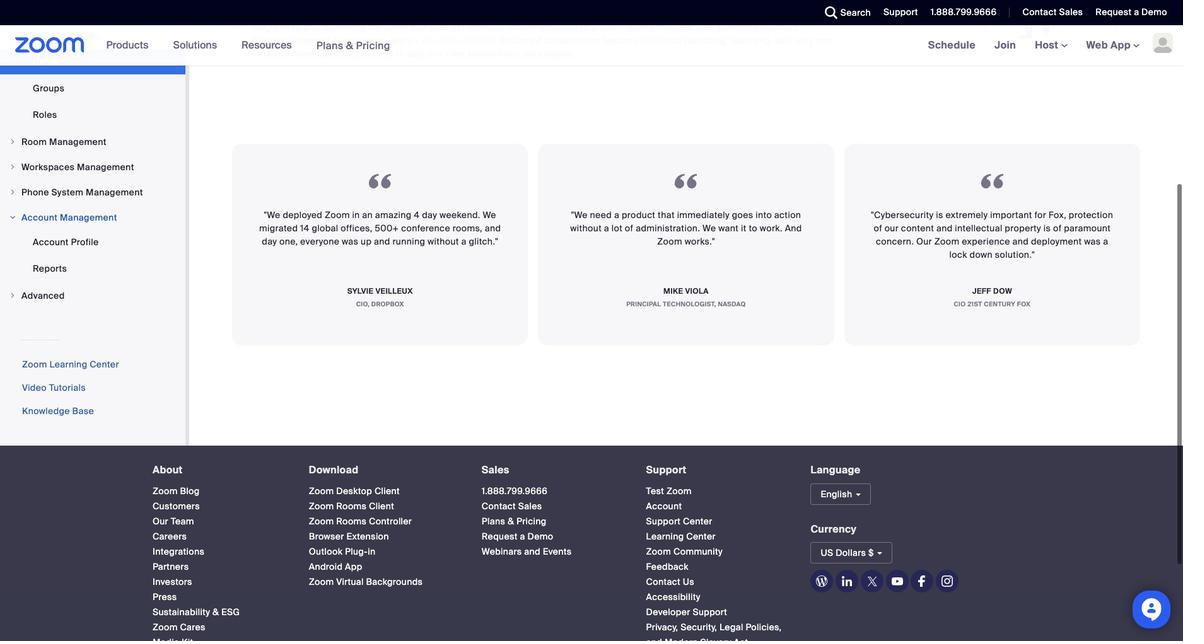Task type: locate. For each thing, give the bounding box(es) containing it.
and down 500+
[[374, 236, 390, 247]]

- inside the ), advanced collaboration features like cloud recording, reporting, your very own personal meeting id, and access to add-ons - the possibilities are endless!
[[445, 48, 449, 59]]

& left esg
[[213, 607, 219, 618]]

& down 1.888.799.9666 "link" on the bottom left
[[508, 516, 514, 527]]

and up glitch."
[[485, 222, 501, 234]]

1 horizontal spatial 1.888.799.9666
[[931, 6, 997, 18]]

zoom blog customers our team careers integrations partners investors press sustainability & esg zoom cares
[[153, 485, 240, 633]]

in inside "we deployed zoom in an amazing 4 day weekend. we migrated 14 global offices, 500+ conference rooms, and day one, everyone was up and running without a glitch."
[[352, 209, 360, 221]]

blog
[[180, 485, 200, 497]]

without inside "we deployed zoom in an amazing 4 day weekend. we migrated 14 global offices, 500+ conference rooms, and day one, everyone was up and running without a glitch."
[[428, 236, 459, 247]]

contact down feedback
[[646, 576, 681, 588]]

right image for room
[[9, 138, 16, 146]]

and inside the ), advanced collaboration features like cloud recording, reporting, your very own personal meeting id, and access to add-ons - the possibilities are endless!
[[344, 48, 360, 59]]

a
[[1134, 6, 1140, 18], [614, 209, 620, 221], [604, 222, 609, 234], [461, 236, 467, 247], [1104, 236, 1109, 247], [520, 531, 525, 542]]

0 vertical spatial request
[[1096, 6, 1132, 18]]

1 horizontal spatial day
[[422, 209, 437, 221]]

0 vertical spatial learning
[[49, 359, 87, 370]]

1 vertical spatial our
[[153, 516, 168, 527]]

0 vertical spatial client
[[375, 485, 400, 497]]

2 horizontal spatial contact
[[1023, 6, 1057, 18]]

us dollars $ button
[[811, 543, 893, 564]]

our down content
[[917, 236, 932, 247]]

we inside '"we need a product that immediately goes into action without a lot of administration. we want it to work. and zoom works."'
[[703, 222, 716, 234]]

for left 1
[[319, 35, 331, 46]]

account
[[21, 212, 58, 223], [33, 237, 69, 248], [646, 501, 682, 512]]

we up glitch."
[[483, 209, 496, 221]]

management up the profile
[[60, 212, 117, 223]]

was down offices,
[[342, 236, 359, 247]]

1 vertical spatial the
[[452, 48, 466, 59]]

- left see
[[415, 35, 419, 46]]

a up lot
[[614, 209, 620, 221]]

of left our
[[874, 222, 883, 234]]

right image left account management
[[9, 214, 16, 221]]

contact sales link
[[1013, 0, 1087, 25], [1023, 6, 1083, 18], [482, 501, 542, 512]]

the up (terms
[[368, 21, 382, 33]]

our inside "cybersecurity is extremely important for fox, protection of our content and intellectual property is of paramount concern. our zoom experience and deployment was a lock down solution."
[[917, 236, 932, 247]]

we down immediately
[[703, 222, 716, 234]]

0 horizontal spatial app
[[345, 561, 362, 573]]

1 vertical spatial 1.888.799.9666
[[482, 485, 548, 497]]

1 vertical spatial plans
[[482, 516, 505, 527]]

right image inside phone system management menu item
[[9, 189, 16, 196]]

0 vertical spatial without
[[570, 222, 602, 234]]

to up (terms
[[357, 21, 366, 33]]

and inside "upgrade to gain access to the latest and greatest features, including unlimited group meeting minutes, free access to premium essential apps for 1 year (terms apply -"
[[411, 21, 427, 33]]

and up see
[[411, 21, 427, 33]]

support down account link
[[646, 516, 681, 527]]

and down extremely
[[937, 222, 953, 234]]

1 vertical spatial &
[[508, 516, 514, 527]]

1 vertical spatial in
[[368, 546, 376, 557]]

account down test zoom link
[[646, 501, 682, 512]]

day right 4
[[422, 209, 437, 221]]

0 horizontal spatial day
[[262, 236, 277, 247]]

pricing up the webinars and events link at the left of page
[[517, 516, 547, 527]]

zoom inside '"we need a product that immediately goes into action without a lot of administration. we want it to work. and zoom works."'
[[657, 236, 683, 247]]

0 vertical spatial rooms
[[336, 501, 367, 512]]

is left extremely
[[936, 209, 944, 221]]

right image inside room management menu item
[[9, 138, 16, 146]]

1 vertical spatial client
[[369, 501, 394, 512]]

1 "we from the left
[[264, 209, 281, 221]]

2 vertical spatial &
[[213, 607, 219, 618]]

1 horizontal spatial our
[[917, 236, 932, 247]]

0 horizontal spatial learning
[[49, 359, 87, 370]]

room management
[[21, 136, 106, 148]]

endless!
[[538, 48, 575, 59]]

0 vertical spatial day
[[422, 209, 437, 221]]

feedback button
[[646, 561, 689, 573]]

1 horizontal spatial we
[[703, 222, 716, 234]]

access up reporting,
[[716, 21, 747, 33]]

0 vertical spatial for
[[319, 35, 331, 46]]

privacy, security, legal policies, and modern slavery ac link
[[646, 622, 782, 642]]

3 right image from the top
[[9, 189, 16, 196]]

0 vertical spatial is
[[936, 209, 944, 221]]

1 horizontal spatial learning
[[646, 531, 684, 542]]

management up account management menu item at the left top
[[86, 187, 143, 198]]

intellectual
[[955, 222, 1003, 234]]

schedule
[[928, 38, 976, 52]]

0 horizontal spatial the
[[368, 21, 382, 33]]

pricing inside product information navigation
[[356, 39, 390, 52]]

sales link
[[482, 464, 510, 477]]

was inside "we deployed zoom in an amazing 4 day weekend. we migrated 14 global offices, 500+ conference rooms, and day one, everyone was up and running without a glitch."
[[342, 236, 359, 247]]

to inside '"we need a product that immediately goes into action without a lot of administration. we want it to work. and zoom works."'
[[749, 222, 758, 234]]

"we up migrated
[[264, 209, 281, 221]]

0 horizontal spatial without
[[428, 236, 459, 247]]

of inside '"we need a product that immediately goes into action without a lot of administration. we want it to work. and zoom works."'
[[625, 222, 634, 234]]

zoom logo image
[[15, 37, 84, 53]]

0 vertical spatial app
[[1111, 38, 1131, 52]]

1 vertical spatial sales
[[482, 464, 510, 477]]

global
[[312, 222, 338, 234]]

right image inside account management menu item
[[9, 214, 16, 221]]

app
[[1111, 38, 1131, 52], [345, 561, 362, 573]]

account profile link
[[0, 230, 185, 255]]

admin menu menu
[[0, 0, 185, 309]]

banner
[[0, 25, 1183, 66]]

users link
[[0, 49, 185, 74]]

1.888.799.9666 down sales link
[[482, 485, 548, 497]]

1 horizontal spatial was
[[1085, 236, 1101, 247]]

profile
[[71, 237, 99, 248]]

rooms down desktop
[[336, 501, 367, 512]]

learning down support center link
[[646, 531, 684, 542]]

test
[[646, 485, 664, 497]]

0 vertical spatial sales
[[1060, 6, 1083, 18]]

0 horizontal spatial access
[[324, 21, 355, 33]]

0 vertical spatial the
[[368, 21, 382, 33]]

profile picture image
[[1153, 33, 1173, 53]]

1 horizontal spatial app
[[1111, 38, 1131, 52]]

0 vertical spatial account
[[21, 212, 58, 223]]

right image left phone
[[9, 189, 16, 196]]

account inside menu
[[33, 237, 69, 248]]

demo inside 1.888.799.9666 contact sales plans & pricing request a demo webinars and events
[[528, 531, 553, 542]]

phone system management
[[21, 187, 143, 198]]

without down 'need'
[[570, 222, 602, 234]]

partners link
[[153, 561, 189, 573]]

veilleux
[[376, 286, 413, 296]]

mike
[[664, 286, 683, 296]]

0 horizontal spatial plans
[[316, 39, 344, 52]]

0 horizontal spatial contact
[[482, 501, 516, 512]]

us
[[683, 576, 695, 588]]

and down year
[[344, 48, 360, 59]]

1 vertical spatial rooms
[[336, 516, 367, 527]]

a inside "we deployed zoom in an amazing 4 day weekend. we migrated 14 global offices, 500+ conference rooms, and day one, everyone was up and running without a glitch."
[[461, 236, 467, 247]]

join link
[[985, 25, 1026, 66]]

pricing down the latest
[[356, 39, 390, 52]]

contact down 1.888.799.9666 "link" on the bottom left
[[482, 501, 516, 512]]

legal
[[720, 622, 744, 633]]

1 was from the left
[[342, 236, 359, 247]]

products
[[106, 38, 149, 52]]

events
[[543, 546, 572, 557]]

0 horizontal spatial "we
[[264, 209, 281, 221]]

in down extension
[[368, 546, 376, 557]]

conference
[[401, 222, 450, 234]]

meeting
[[293, 48, 328, 59]]

contact inside test zoom account support center learning center zoom community feedback contact us accessibility developer support privacy, security, legal policies, and modern slavery ac
[[646, 576, 681, 588]]

century
[[984, 300, 1016, 308]]

account up reports at the top of the page
[[33, 237, 69, 248]]

a inside 1.888.799.9666 contact sales plans & pricing request a demo webinars and events
[[520, 531, 525, 542]]

2 horizontal spatial &
[[508, 516, 514, 527]]

reports link
[[0, 256, 185, 281]]

1 horizontal spatial in
[[368, 546, 376, 557]]

2 vertical spatial contact
[[646, 576, 681, 588]]

controller
[[369, 516, 412, 527]]

rooms down 'zoom rooms client' link
[[336, 516, 367, 527]]

ons
[[427, 48, 443, 59]]

day
[[422, 209, 437, 221], [262, 236, 277, 247]]

right image left room
[[9, 138, 16, 146]]

personal
[[253, 48, 290, 59]]

for left fox,
[[1035, 209, 1047, 221]]

zoom learning center
[[22, 359, 119, 370]]

product information navigation
[[97, 25, 400, 66]]

- right ons
[[445, 48, 449, 59]]

"we inside "we deployed zoom in an amazing 4 day weekend. we migrated 14 global offices, 500+ conference rooms, and day one, everyone was up and running without a glitch."
[[264, 209, 281, 221]]

up
[[361, 236, 372, 247]]

1 vertical spatial for
[[1035, 209, 1047, 221]]

our inside zoom blog customers our team careers integrations partners investors press sustainability & esg zoom cares
[[153, 516, 168, 527]]

integrations
[[153, 546, 205, 557]]

0 horizontal spatial &
[[213, 607, 219, 618]]

& inside product information navigation
[[346, 39, 353, 52]]

account inside menu item
[[21, 212, 58, 223]]

a up web app dropdown button on the top
[[1134, 6, 1140, 18]]

jeff dow cio 21st century fox
[[954, 286, 1031, 308]]

1 horizontal spatial plans
[[482, 516, 505, 527]]

checked image
[[232, 21, 245, 34]]

the down "see more details" link
[[452, 48, 466, 59]]

center up learning center link
[[683, 516, 713, 527]]

0 horizontal spatial our
[[153, 516, 168, 527]]

contact us link
[[646, 576, 695, 588]]

1 vertical spatial app
[[345, 561, 362, 573]]

want
[[719, 222, 739, 234]]

1 vertical spatial -
[[445, 48, 449, 59]]

right image inside "advanced" menu item
[[9, 292, 16, 300]]

web app button
[[1087, 38, 1140, 52]]

experience
[[962, 236, 1010, 247]]

right image left advanced
[[9, 292, 16, 300]]

2 rooms from the top
[[336, 516, 367, 527]]

demo
[[1142, 6, 1168, 18], [528, 531, 553, 542]]

of right lot
[[625, 222, 634, 234]]

learning inside test zoom account support center learning center zoom community feedback contact us accessibility developer support privacy, security, legal policies, and modern slavery ac
[[646, 531, 684, 542]]

to right it
[[749, 222, 758, 234]]

product
[[622, 209, 656, 221]]

apps
[[294, 35, 317, 46]]

0 vertical spatial -
[[415, 35, 419, 46]]

0 vertical spatial pricing
[[356, 39, 390, 52]]

learning up tutorials
[[49, 359, 87, 370]]

sales up host dropdown button
[[1060, 6, 1083, 18]]

account link
[[646, 501, 682, 512]]

lot
[[612, 222, 623, 234]]

500+
[[375, 222, 399, 234]]

0 horizontal spatial is
[[936, 209, 944, 221]]

0 horizontal spatial 1.888.799.9666
[[482, 485, 548, 497]]

a down "paramount"
[[1104, 236, 1109, 247]]

app inside meetings navigation
[[1111, 38, 1131, 52]]

2 right image from the top
[[9, 163, 16, 171]]

in left an
[[352, 209, 360, 221]]

center up "community"
[[687, 531, 716, 542]]

0 horizontal spatial was
[[342, 236, 359, 247]]

migrated
[[259, 222, 298, 234]]

for inside "upgrade to gain access to the latest and greatest features, including unlimited group meeting minutes, free access to premium essential apps for 1 year (terms apply -"
[[319, 35, 331, 46]]

day down migrated
[[262, 236, 277, 247]]

1 horizontal spatial &
[[346, 39, 353, 52]]

1 vertical spatial without
[[428, 236, 459, 247]]

0 vertical spatial 1.888.799.9666
[[931, 6, 997, 18]]

5 right image from the top
[[9, 292, 16, 300]]

browser
[[309, 531, 344, 542]]

without down conference
[[428, 236, 459, 247]]

1 horizontal spatial for
[[1035, 209, 1047, 221]]

& right id,
[[346, 39, 353, 52]]

account down phone
[[21, 212, 58, 223]]

zoom inside "cybersecurity is extremely important for fox, protection of our content and intellectual property is of paramount concern. our zoom experience and deployment was a lock down solution."
[[935, 236, 960, 247]]

& inside zoom blog customers our team careers integrations partners investors press sustainability & esg zoom cares
[[213, 607, 219, 618]]

2 was from the left
[[1085, 236, 1101, 247]]

sales
[[1060, 6, 1083, 18], [482, 464, 510, 477], [518, 501, 542, 512]]

meetings navigation
[[919, 25, 1183, 66]]

a down rooms,
[[461, 236, 467, 247]]

2 vertical spatial sales
[[518, 501, 542, 512]]

0 vertical spatial plans
[[316, 39, 344, 52]]

1 vertical spatial request
[[482, 531, 518, 542]]

0 horizontal spatial -
[[415, 35, 419, 46]]

1 horizontal spatial without
[[570, 222, 602, 234]]

1 horizontal spatial sales
[[518, 501, 542, 512]]

2 "we from the left
[[571, 209, 588, 221]]

0 vertical spatial we
[[483, 209, 496, 221]]

0 horizontal spatial we
[[483, 209, 496, 221]]

was down "paramount"
[[1085, 236, 1101, 247]]

video tutorials
[[22, 382, 86, 394]]

2 of from the left
[[874, 222, 883, 234]]

without inside '"we need a product that immediately goes into action without a lot of administration. we want it to work. and zoom works."'
[[570, 222, 602, 234]]

phone
[[21, 187, 49, 198]]

menu
[[0, 49, 185, 129]]

1 horizontal spatial demo
[[1142, 6, 1168, 18]]

0 horizontal spatial request
[[482, 531, 518, 542]]

4 right image from the top
[[9, 214, 16, 221]]

&
[[346, 39, 353, 52], [508, 516, 514, 527], [213, 607, 219, 618]]

desktop
[[336, 485, 372, 497]]

and left the events
[[524, 546, 541, 557]]

principal
[[627, 300, 661, 308]]

1 rooms from the top
[[336, 501, 367, 512]]

is up deployment
[[1044, 222, 1051, 234]]

app right web
[[1111, 38, 1131, 52]]

& inside 1.888.799.9666 contact sales plans & pricing request a demo webinars and events
[[508, 516, 514, 527]]

of down fox,
[[1053, 222, 1062, 234]]

1 vertical spatial day
[[262, 236, 277, 247]]

property
[[1005, 222, 1042, 234]]

1 horizontal spatial pricing
[[517, 516, 547, 527]]

1 vertical spatial learning
[[646, 531, 684, 542]]

management
[[49, 136, 106, 148], [77, 161, 134, 173], [86, 187, 143, 198], [60, 212, 117, 223]]

right image for account
[[9, 214, 16, 221]]

rooms
[[336, 501, 367, 512], [336, 516, 367, 527]]

plans inside product information navigation
[[316, 39, 344, 52]]

request up webinars
[[482, 531, 518, 542]]

right image
[[9, 138, 16, 146], [9, 163, 16, 171], [9, 189, 16, 196], [9, 214, 16, 221], [9, 292, 16, 300]]

1 vertical spatial is
[[1044, 222, 1051, 234]]

jeff
[[973, 286, 992, 296]]

1 horizontal spatial contact
[[646, 576, 681, 588]]

1
[[333, 35, 336, 46]]

everyone
[[300, 236, 340, 247]]

1 horizontal spatial is
[[1044, 222, 1051, 234]]

1 horizontal spatial request
[[1096, 6, 1132, 18]]

request up web app dropdown button on the top
[[1096, 6, 1132, 18]]

1 horizontal spatial -
[[445, 48, 449, 59]]

zoom desktop client link
[[309, 485, 400, 497]]

account management
[[21, 212, 117, 223]]

access down (terms
[[363, 48, 394, 59]]

0 horizontal spatial demo
[[528, 531, 553, 542]]

management for room management
[[49, 136, 106, 148]]

1.888.799.9666 inside 1.888.799.9666 contact sales plans & pricing request a demo webinars and events
[[482, 485, 548, 497]]

right image left workspaces
[[9, 163, 16, 171]]

0 vertical spatial contact
[[1023, 6, 1057, 18]]

advanced
[[500, 35, 542, 46]]

sales down 1.888.799.9666 "link" on the bottom left
[[518, 501, 542, 512]]

"we left 'need'
[[571, 209, 588, 221]]

and down "privacy,"
[[646, 637, 663, 642]]

workspaces
[[21, 161, 75, 173]]

request
[[1096, 6, 1132, 18], [482, 531, 518, 542]]

upgrade
[[253, 21, 290, 33]]

0 horizontal spatial pricing
[[356, 39, 390, 52]]

content
[[901, 222, 934, 234]]

a up the webinars and events link at the left of page
[[520, 531, 525, 542]]

1 horizontal spatial access
[[363, 48, 394, 59]]

"we inside '"we need a product that immediately goes into action without a lot of administration. we want it to work. and zoom works."'
[[571, 209, 588, 221]]

center up base
[[90, 359, 119, 370]]

account management menu item
[[0, 206, 185, 230]]

0 vertical spatial &
[[346, 39, 353, 52]]

sales up 1.888.799.9666 "link" on the bottom left
[[482, 464, 510, 477]]

zoom
[[325, 209, 350, 221], [657, 236, 683, 247], [935, 236, 960, 247], [22, 359, 47, 370], [153, 485, 178, 497], [309, 485, 334, 497], [667, 485, 692, 497], [309, 501, 334, 512], [309, 516, 334, 527], [646, 546, 671, 557], [309, 576, 334, 588], [153, 622, 178, 633]]

a inside "cybersecurity is extremely important for fox, protection of our content and intellectual property is of paramount concern. our zoom experience and deployment was a lock down solution."
[[1104, 236, 1109, 247]]

roles
[[33, 109, 57, 120]]

1 vertical spatial center
[[683, 516, 713, 527]]

0 horizontal spatial in
[[352, 209, 360, 221]]

2 horizontal spatial of
[[1053, 222, 1062, 234]]

access up 1
[[324, 21, 355, 33]]

1 horizontal spatial of
[[874, 222, 883, 234]]

demo up 'profile picture'
[[1142, 6, 1168, 18]]

cio
[[954, 300, 966, 308]]

app down plug- at the left bottom of page
[[345, 561, 362, 573]]

1 vertical spatial account
[[33, 237, 69, 248]]

contact up host
[[1023, 6, 1057, 18]]

our up careers
[[153, 516, 168, 527]]

management up workspaces management in the top of the page
[[49, 136, 106, 148]]

search button
[[816, 0, 874, 25]]

management up phone system management menu item
[[77, 161, 134, 173]]

0 horizontal spatial for
[[319, 35, 331, 46]]

reporting,
[[731, 35, 773, 46]]

see more details link
[[421, 35, 493, 46]]

1 of from the left
[[625, 222, 634, 234]]

resources button
[[242, 25, 298, 66]]

1 vertical spatial we
[[703, 222, 716, 234]]

dollars
[[836, 548, 866, 559]]

host button
[[1035, 38, 1068, 52]]

1 right image from the top
[[9, 138, 16, 146]]

solutions button
[[173, 25, 223, 66]]

us
[[821, 548, 834, 559]]

1 vertical spatial contact
[[482, 501, 516, 512]]

1 horizontal spatial "we
[[571, 209, 588, 221]]

to down apply
[[396, 48, 404, 59]]

1 vertical spatial pricing
[[517, 516, 547, 527]]

1 vertical spatial demo
[[528, 531, 553, 542]]

1.888.799.9666 up schedule at the top right of the page
[[931, 6, 997, 18]]

essential
[[253, 35, 292, 46]]

0 vertical spatial center
[[90, 359, 119, 370]]

and down the property
[[1013, 236, 1029, 247]]

0 vertical spatial in
[[352, 209, 360, 221]]

right image inside workspaces management menu item
[[9, 163, 16, 171]]

dow
[[994, 286, 1013, 296]]

2 vertical spatial account
[[646, 501, 682, 512]]

0 vertical spatial our
[[917, 236, 932, 247]]

backgrounds
[[366, 576, 423, 588]]

demo up the webinars and events link at the left of page
[[528, 531, 553, 542]]

to left the gain
[[292, 21, 301, 33]]



Task type: describe. For each thing, give the bounding box(es) containing it.
see more details
[[421, 35, 493, 46]]

accessibility link
[[646, 591, 701, 603]]

into
[[756, 209, 772, 221]]

roles link
[[0, 102, 185, 127]]

resources
[[242, 38, 292, 52]]

2 vertical spatial center
[[687, 531, 716, 542]]

us dollars $
[[821, 548, 874, 559]]

own
[[816, 35, 833, 46]]

access inside the ), advanced collaboration features like cloud recording, reporting, your very own personal meeting id, and access to add-ons - the possibilities are endless!
[[363, 48, 394, 59]]

workspaces management
[[21, 161, 134, 173]]

sylvie
[[347, 286, 374, 296]]

web app
[[1087, 38, 1131, 52]]

our
[[885, 222, 899, 234]]

sales inside 1.888.799.9666 contact sales plans & pricing request a demo webinars and events
[[518, 501, 542, 512]]

3 of from the left
[[1053, 222, 1062, 234]]

solution."
[[995, 249, 1035, 260]]

deployment
[[1031, 236, 1082, 247]]

and inside test zoom account support center learning center zoom community feedback contact us accessibility developer support privacy, security, legal policies, and modern slavery ac
[[646, 637, 663, 642]]

the inside the ), advanced collaboration features like cloud recording, reporting, your very own personal meeting id, and access to add-ons - the possibilities are endless!
[[452, 48, 466, 59]]

test zoom link
[[646, 485, 692, 497]]

features
[[603, 35, 639, 46]]

very
[[796, 35, 814, 46]]

users
[[33, 56, 58, 68]]

account for account management
[[21, 212, 58, 223]]

security,
[[681, 622, 717, 633]]

gain
[[303, 21, 322, 33]]

support up test zoom link
[[646, 464, 687, 477]]

1.888.799.9666 for 1.888.799.9666 contact sales plans & pricing request a demo webinars and events
[[482, 485, 548, 497]]

test zoom account support center learning center zoom community feedback contact us accessibility developer support privacy, security, legal policies, and modern slavery ac
[[646, 485, 782, 642]]

feedback
[[646, 561, 689, 573]]

zoom virtual backgrounds link
[[309, 576, 423, 588]]

request inside 1.888.799.9666 contact sales plans & pricing request a demo webinars and events
[[482, 531, 518, 542]]

we inside "we deployed zoom in an amazing 4 day weekend. we migrated 14 global offices, 500+ conference rooms, and day one, everyone was up and running without a glitch."
[[483, 209, 496, 221]]

english button
[[811, 484, 871, 505]]

request a demo
[[1096, 6, 1168, 18]]

details
[[464, 35, 493, 46]]

"cybersecurity is extremely important for fox, protection of our content and intellectual property is of paramount concern. our zoom experience and deployment was a lock down solution."
[[871, 209, 1114, 260]]

cares
[[180, 622, 206, 633]]

support up security,
[[693, 607, 727, 618]]

schedule link
[[919, 25, 985, 66]]

to up reporting,
[[750, 21, 758, 33]]

and inside 1.888.799.9666 contact sales plans & pricing request a demo webinars and events
[[524, 546, 541, 557]]

right image for workspaces
[[9, 163, 16, 171]]

0 vertical spatial demo
[[1142, 6, 1168, 18]]

web
[[1087, 38, 1108, 52]]

for inside "cybersecurity is extremely important for fox, protection of our content and intellectual property is of paramount concern. our zoom experience and deployment was a lock down solution."
[[1035, 209, 1047, 221]]

like
[[641, 35, 656, 46]]

plans inside 1.888.799.9666 contact sales plans & pricing request a demo webinars and events
[[482, 516, 505, 527]]

recording,
[[684, 35, 728, 46]]

see
[[421, 35, 437, 46]]

contact inside 1.888.799.9666 contact sales plans & pricing request a demo webinars and events
[[482, 501, 516, 512]]

account inside test zoom account support center learning center zoom community feedback contact us accessibility developer support privacy, security, legal policies, and modern slavery ac
[[646, 501, 682, 512]]

android app link
[[309, 561, 362, 573]]

your
[[775, 35, 794, 46]]

webinars and events link
[[482, 546, 572, 557]]

account for account profile
[[33, 237, 69, 248]]

it
[[741, 222, 747, 234]]

contact sales
[[1023, 6, 1083, 18]]

press
[[153, 591, 177, 603]]

zoom community link
[[646, 546, 723, 557]]

team
[[171, 516, 194, 527]]

greatest
[[429, 21, 465, 33]]

products button
[[106, 25, 154, 66]]

rooms,
[[453, 222, 483, 234]]

right image for phone
[[9, 189, 16, 196]]

in inside zoom desktop client zoom rooms client zoom rooms controller browser extension outlook plug-in android app zoom virtual backgrounds
[[368, 546, 376, 557]]

fox,
[[1049, 209, 1067, 221]]

to inside the ), advanced collaboration features like cloud recording, reporting, your very own personal meeting id, and access to add-ons - the possibilities are endless!
[[396, 48, 404, 59]]

dropbox
[[371, 300, 404, 308]]

room management menu item
[[0, 130, 185, 154]]

amazing
[[375, 209, 412, 221]]

latest
[[385, 21, 409, 33]]

(terms
[[359, 35, 387, 46]]

workspaces management menu item
[[0, 155, 185, 179]]

the inside "upgrade to gain access to the latest and greatest features, including unlimited group meeting minutes, free access to premium essential apps for 1 year (terms apply -"
[[368, 21, 382, 33]]

meeting
[[620, 21, 655, 33]]

language
[[811, 464, 861, 477]]

- inside "upgrade to gain access to the latest and greatest features, including unlimited group meeting minutes, free access to premium essential apps for 1 year (terms apply -"
[[415, 35, 419, 46]]

0 horizontal spatial sales
[[482, 464, 510, 477]]

knowledge base
[[22, 406, 94, 417]]

system
[[51, 187, 83, 198]]

about link
[[153, 464, 183, 477]]

browser extension link
[[309, 531, 389, 542]]

banner containing products
[[0, 25, 1183, 66]]

cio,
[[356, 300, 370, 308]]

virtual
[[336, 576, 364, 588]]

was inside "cybersecurity is extremely important for fox, protection of our content and intellectual property is of paramount concern. our zoom experience and deployment was a lock down solution."
[[1085, 236, 1101, 247]]

1.888.799.9666 for 1.888.799.9666
[[931, 6, 997, 18]]

zoom rooms client link
[[309, 501, 394, 512]]

knowledge base link
[[22, 406, 94, 417]]

app inside zoom desktop client zoom rooms client zoom rooms controller browser extension outlook plug-in android app zoom virtual backgrounds
[[345, 561, 362, 573]]

sylvie veilleux cio, dropbox
[[347, 286, 413, 308]]

management for account management
[[60, 212, 117, 223]]

video tutorials link
[[22, 382, 86, 394]]

2 horizontal spatial sales
[[1060, 6, 1083, 18]]

a left lot
[[604, 222, 609, 234]]

2 horizontal spatial access
[[716, 21, 747, 33]]

year
[[339, 35, 357, 46]]

deployed
[[283, 209, 323, 221]]

unlimited
[[550, 21, 590, 33]]

pricing inside 1.888.799.9666 contact sales plans & pricing request a demo webinars and events
[[517, 516, 547, 527]]

careers link
[[153, 531, 187, 542]]

advanced menu item
[[0, 284, 185, 308]]

webinars
[[482, 546, 522, 557]]

sustainability
[[153, 607, 210, 618]]

support right search
[[884, 6, 918, 18]]

collaboration
[[544, 35, 601, 46]]

important
[[991, 209, 1033, 221]]

download
[[309, 464, 359, 477]]

extremely
[[946, 209, 988, 221]]

zoom rooms controller link
[[309, 516, 412, 527]]

add-
[[407, 48, 427, 59]]

"we for deployed
[[264, 209, 281, 221]]

need
[[590, 209, 612, 221]]

"we for need
[[571, 209, 588, 221]]

zoom inside "we deployed zoom in an amazing 4 day weekend. we migrated 14 global offices, 500+ conference rooms, and day one, everyone was up and running without a glitch."
[[325, 209, 350, 221]]

customers
[[153, 501, 200, 512]]

possibilities
[[468, 48, 520, 59]]

phone system management menu item
[[0, 180, 185, 204]]

management for workspaces management
[[77, 161, 134, 173]]

group
[[592, 21, 617, 33]]

4
[[414, 209, 420, 221]]

nasdaq
[[718, 300, 746, 308]]

menu containing users
[[0, 49, 185, 129]]

lock
[[950, 249, 968, 260]]

sustainability & esg link
[[153, 607, 240, 618]]

account management menu
[[0, 230, 185, 283]]

extension
[[347, 531, 389, 542]]



Task type: vqa. For each thing, say whether or not it's contained in the screenshot.
Whiteboards
no



